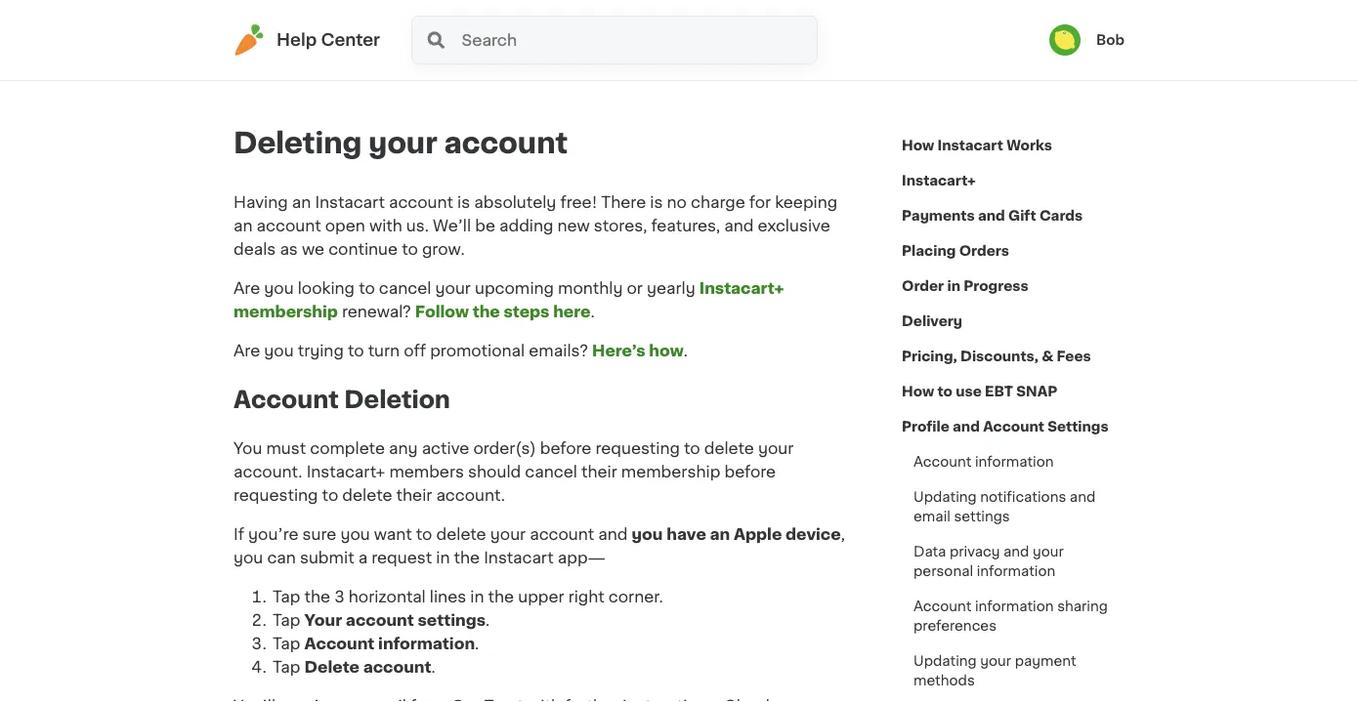 Task type: vqa. For each thing, say whether or not it's contained in the screenshot.
the Vons logo
no



Task type: locate. For each thing, give the bounding box(es) containing it.
instacart+ right yearly
[[700, 281, 784, 296]]

1 vertical spatial how
[[902, 385, 935, 399]]

are
[[234, 281, 260, 296], [234, 343, 260, 359]]

instacart+ membership
[[234, 281, 784, 320]]

1 horizontal spatial their
[[581, 464, 617, 480]]

instacart+
[[902, 174, 976, 188], [700, 281, 784, 296], [307, 464, 385, 480]]

bob
[[1097, 33, 1125, 47]]

0 horizontal spatial before
[[540, 441, 592, 456]]

account information link
[[902, 445, 1066, 480]]

requesting inside you must complete any active order(s) before requesting to delete your account.
[[596, 441, 680, 456]]

your down updating notifications and email settings link at the right of the page
[[1033, 545, 1064, 559]]

and inside payments and gift cards link
[[978, 209, 1005, 223]]

membership up have
[[621, 464, 721, 480]]

instacart up instacart+ link
[[938, 139, 1004, 152]]

0 horizontal spatial membership
[[234, 304, 338, 320]]

a
[[358, 550, 368, 566]]

1 horizontal spatial cancel
[[525, 464, 578, 480]]

1 vertical spatial updating
[[914, 655, 977, 669]]

1 horizontal spatial membership
[[621, 464, 721, 480]]

sharing
[[1058, 600, 1108, 614]]

and left gift
[[978, 209, 1005, 223]]

0 horizontal spatial in
[[436, 550, 450, 566]]

are down deals
[[234, 281, 260, 296]]

delete
[[704, 441, 754, 456], [342, 488, 392, 503], [436, 527, 486, 542]]

if you're sure you want to delete your account and you have an apple device
[[234, 527, 841, 542]]

app—
[[558, 550, 606, 566]]

delete up apple
[[704, 441, 754, 456]]

an up deals
[[234, 218, 253, 234]]

account.
[[234, 464, 303, 480], [436, 488, 505, 503]]

deleting
[[234, 130, 362, 157]]

how up profile
[[902, 385, 935, 399]]

follow the steps here link
[[415, 304, 591, 320]]

requesting for instacart+ members should cancel their membership before requesting to delete their account.
[[234, 488, 318, 503]]

requesting
[[596, 441, 680, 456], [234, 488, 318, 503]]

how
[[902, 139, 935, 152], [902, 385, 935, 399]]

in right lines
[[470, 589, 484, 605]]

1 vertical spatial settings
[[418, 613, 486, 628]]

snap
[[1017, 385, 1058, 399]]

you inside , you can submit a request in the instacart app—
[[234, 550, 263, 566]]

yearly
[[647, 281, 696, 296]]

settings
[[1048, 420, 1109, 434]]

information up "notifications"
[[975, 455, 1054, 469]]

their up app—
[[581, 464, 617, 480]]

0 vertical spatial how
[[902, 139, 935, 152]]

account. down must
[[234, 464, 303, 480]]

requesting up you're
[[234, 488, 318, 503]]

0 vertical spatial cancel
[[379, 281, 431, 296]]

in up lines
[[436, 550, 450, 566]]

in right the order
[[948, 280, 961, 293]]

your down account information sharing preferences
[[981, 655, 1012, 669]]

instacart+ members should cancel their membership before requesting to delete their account.
[[234, 464, 776, 503]]

follow
[[415, 304, 469, 320]]

, you can submit a request in the instacart app—
[[234, 527, 845, 566]]

an
[[292, 195, 311, 210], [234, 218, 253, 234], [710, 527, 730, 542]]

updating up methods
[[914, 655, 977, 669]]

as
[[280, 241, 298, 257]]

,
[[841, 527, 845, 542]]

and down charge
[[724, 218, 754, 234]]

having an instacart account is absolutely free! there is no charge for keeping an account open with us. we'll be adding new stores, features, and exclusive deals as we continue to grow.
[[234, 195, 838, 257]]

account
[[234, 388, 339, 411], [983, 420, 1045, 434], [914, 455, 972, 469], [914, 600, 972, 614], [305, 636, 375, 652]]

1 vertical spatial delete
[[342, 488, 392, 503]]

ebt
[[985, 385, 1014, 399]]

payments and gift cards
[[902, 209, 1083, 223]]

and
[[978, 209, 1005, 223], [724, 218, 754, 234], [953, 420, 980, 434], [1070, 491, 1096, 504], [598, 527, 628, 542], [1004, 545, 1030, 559]]

settings
[[954, 510, 1010, 524], [418, 613, 486, 628]]

for
[[750, 195, 771, 210]]

orders
[[959, 244, 1010, 258]]

0 vertical spatial in
[[948, 280, 961, 293]]

2 vertical spatial in
[[470, 589, 484, 605]]

1 vertical spatial membership
[[621, 464, 721, 480]]

how up instacart+ link
[[902, 139, 935, 152]]

0 vertical spatial requesting
[[596, 441, 680, 456]]

2 horizontal spatial an
[[710, 527, 730, 542]]

how
[[649, 343, 684, 359]]

instacart+ for instacart+
[[902, 174, 976, 188]]

account inside tap the 3 horizontal lines in the upper right corner. tap your account settings . tap account information . tap delete account .
[[305, 636, 375, 652]]

0 horizontal spatial is
[[458, 195, 470, 210]]

horizontal
[[349, 589, 426, 605]]

how inside 'link'
[[902, 139, 935, 152]]

account up preferences
[[914, 600, 972, 614]]

2 horizontal spatial delete
[[704, 441, 754, 456]]

1 horizontal spatial instacart
[[484, 550, 554, 566]]

1 vertical spatial their
[[396, 488, 432, 503]]

2 horizontal spatial in
[[948, 280, 961, 293]]

0 horizontal spatial instacart+
[[307, 464, 385, 480]]

delete up lines
[[436, 527, 486, 542]]

you down as on the left top of page
[[264, 281, 294, 296]]

account information sharing preferences
[[914, 600, 1108, 633]]

instacart+ up payments
[[902, 174, 976, 188]]

and right "notifications"
[[1070, 491, 1096, 504]]

is up we'll
[[458, 195, 470, 210]]

payment
[[1015, 655, 1077, 669]]

0 vertical spatial are
[[234, 281, 260, 296]]

1 vertical spatial in
[[436, 550, 450, 566]]

to up sure
[[322, 488, 338, 503]]

1 updating from the top
[[914, 491, 977, 504]]

is
[[458, 195, 470, 210], [650, 195, 663, 210]]

in inside tap the 3 horizontal lines in the upper right corner. tap your account settings . tap account information . tap delete account .
[[470, 589, 484, 605]]

0 vertical spatial their
[[581, 464, 617, 480]]

account for account information
[[914, 455, 972, 469]]

to inside you must complete any active order(s) before requesting to delete your account.
[[684, 441, 700, 456]]

1 horizontal spatial account.
[[436, 488, 505, 503]]

Search search field
[[460, 17, 817, 64]]

1 vertical spatial account.
[[436, 488, 505, 503]]

if
[[234, 527, 244, 542]]

account down profile
[[914, 455, 972, 469]]

2 vertical spatial instacart+
[[307, 464, 385, 480]]

1 vertical spatial before
[[725, 464, 776, 480]]

0 vertical spatial before
[[540, 441, 592, 456]]

your
[[369, 130, 438, 157], [435, 281, 471, 296], [758, 441, 794, 456], [490, 527, 526, 542], [1033, 545, 1064, 559], [981, 655, 1012, 669]]

instacart
[[938, 139, 1004, 152], [315, 195, 385, 210], [484, 550, 554, 566]]

the up lines
[[454, 550, 480, 566]]

updating inside updating your payment methods
[[914, 655, 977, 669]]

membership down looking
[[234, 304, 338, 320]]

1 horizontal spatial in
[[470, 589, 484, 605]]

are left trying
[[234, 343, 260, 359]]

can
[[267, 550, 296, 566]]

upcoming
[[475, 281, 554, 296]]

tap
[[273, 589, 301, 605], [273, 613, 301, 628], [273, 636, 301, 652], [273, 660, 301, 675]]

information inside tap the 3 horizontal lines in the upper right corner. tap your account settings . tap account information . tap delete account .
[[378, 636, 475, 652]]

tap the 3 horizontal lines in the upper right corner. tap your account settings . tap account information . tap delete account .
[[273, 589, 663, 675]]

account up as on the left top of page
[[257, 218, 321, 234]]

account for account deletion
[[234, 388, 339, 411]]

delete for your
[[704, 441, 754, 456]]

account. inside you must complete any active order(s) before requesting to delete your account.
[[234, 464, 303, 480]]

you left trying
[[264, 343, 294, 359]]

requesting inside instacart+ members should cancel their membership before requesting to delete their account.
[[234, 488, 318, 503]]

updating for methods
[[914, 655, 977, 669]]

have
[[667, 527, 706, 542]]

profile and account settings link
[[902, 410, 1109, 445]]

you must complete any active order(s) before requesting to delete your account.
[[234, 441, 794, 480]]

center
[[321, 32, 380, 48]]

2 how from the top
[[902, 385, 935, 399]]

1 horizontal spatial settings
[[954, 510, 1010, 524]]

delivery
[[902, 315, 963, 328]]

instacart down if you're sure you want to delete your account and you have an apple device at the bottom of page
[[484, 550, 554, 566]]

2 updating from the top
[[914, 655, 977, 669]]

emails?
[[529, 343, 588, 359]]

you down if
[[234, 550, 263, 566]]

new
[[558, 218, 590, 234]]

1 vertical spatial instacart+
[[700, 281, 784, 296]]

2 are from the top
[[234, 343, 260, 359]]

here
[[553, 304, 591, 320]]

1 horizontal spatial before
[[725, 464, 776, 480]]

delivery link
[[902, 304, 963, 339]]

before for order(s)
[[540, 441, 592, 456]]

to down "us."
[[402, 241, 418, 257]]

1 horizontal spatial instacart+
[[700, 281, 784, 296]]

an right having
[[292, 195, 311, 210]]

is left no
[[650, 195, 663, 210]]

updating up email
[[914, 491, 977, 504]]

1 is from the left
[[458, 195, 470, 210]]

preferences
[[914, 620, 997, 633]]

to up the renewal?
[[359, 281, 375, 296]]

there
[[601, 195, 646, 210]]

1 vertical spatial an
[[234, 218, 253, 234]]

account up delete at the left bottom of the page
[[305, 636, 375, 652]]

or
[[627, 281, 643, 296]]

to up have
[[684, 441, 700, 456]]

delete inside you must complete any active order(s) before requesting to delete your account.
[[704, 441, 754, 456]]

0 horizontal spatial an
[[234, 218, 253, 234]]

instacart image
[[234, 24, 265, 56]]

data
[[914, 545, 946, 559]]

before up apple
[[725, 464, 776, 480]]

are for are you looking to cancel your upcoming monthly or yearly
[[234, 281, 260, 296]]

settings inside updating notifications and email settings
[[954, 510, 1010, 524]]

your inside data privacy and your personal information
[[1033, 545, 1064, 559]]

requesting down here's how link
[[596, 441, 680, 456]]

the down are you looking to cancel your upcoming monthly or yearly
[[473, 304, 500, 320]]

cancel up the renewal?
[[379, 281, 431, 296]]

0 horizontal spatial their
[[396, 488, 432, 503]]

1 horizontal spatial is
[[650, 195, 663, 210]]

delete up the want
[[342, 488, 392, 503]]

1 vertical spatial instacart
[[315, 195, 385, 210]]

2 is from the left
[[650, 195, 663, 210]]

account. inside instacart+ members should cancel their membership before requesting to delete their account.
[[436, 488, 505, 503]]

help
[[277, 32, 317, 48]]

information down data privacy and your personal information link
[[975, 600, 1054, 614]]

cancel down order(s)
[[525, 464, 578, 480]]

off
[[404, 343, 426, 359]]

account inside account information sharing preferences
[[914, 600, 972, 614]]

0 horizontal spatial requesting
[[234, 488, 318, 503]]

2 horizontal spatial instacart+
[[902, 174, 976, 188]]

3
[[334, 589, 345, 605]]

instacart up open
[[315, 195, 385, 210]]

account up must
[[234, 388, 339, 411]]

updating notifications and email settings link
[[902, 480, 1125, 535]]

and down use
[[953, 420, 980, 434]]

how to use ebt snap
[[902, 385, 1058, 399]]

updating inside updating notifications and email settings
[[914, 491, 977, 504]]

an right have
[[710, 527, 730, 542]]

account up app—
[[530, 527, 595, 542]]

3 tap from the top
[[273, 636, 301, 652]]

updating your payment methods
[[914, 655, 1077, 688]]

0 horizontal spatial settings
[[418, 613, 486, 628]]

1 tap from the top
[[273, 589, 301, 605]]

their down the members
[[396, 488, 432, 503]]

before inside you must complete any active order(s) before requesting to delete your account.
[[540, 441, 592, 456]]

1 horizontal spatial delete
[[436, 527, 486, 542]]

0 horizontal spatial account.
[[234, 464, 303, 480]]

2 horizontal spatial instacart
[[938, 139, 1004, 152]]

your up apple
[[758, 441, 794, 456]]

0 vertical spatial membership
[[234, 304, 338, 320]]

delete inside instacart+ members should cancel their membership before requesting to delete their account.
[[342, 488, 392, 503]]

0 vertical spatial instacart+
[[902, 174, 976, 188]]

1 are from the top
[[234, 281, 260, 296]]

delete for their
[[342, 488, 392, 503]]

and right 'privacy'
[[1004, 545, 1030, 559]]

information down lines
[[378, 636, 475, 652]]

account down the ebt on the bottom right of page
[[983, 420, 1045, 434]]

account down horizontal
[[346, 613, 414, 628]]

notifications
[[981, 491, 1067, 504]]

account. for members
[[436, 488, 505, 503]]

0 vertical spatial updating
[[914, 491, 977, 504]]

1 vertical spatial requesting
[[234, 488, 318, 503]]

you left have
[[632, 527, 663, 542]]

instacart+ inside instacart+ membership
[[700, 281, 784, 296]]

0 vertical spatial account.
[[234, 464, 303, 480]]

updating your payment methods link
[[902, 644, 1125, 699]]

settings down lines
[[418, 613, 486, 628]]

before right order(s)
[[540, 441, 592, 456]]

0 horizontal spatial instacart
[[315, 195, 385, 210]]

0 vertical spatial delete
[[704, 441, 754, 456]]

account. down the should
[[436, 488, 505, 503]]

0 vertical spatial settings
[[954, 510, 1010, 524]]

discounts,
[[961, 350, 1039, 364]]

here's
[[592, 343, 646, 359]]

the
[[473, 304, 500, 320], [454, 550, 480, 566], [305, 589, 331, 605], [488, 589, 514, 605]]

1 vertical spatial cancel
[[525, 464, 578, 480]]

0 vertical spatial instacart
[[938, 139, 1004, 152]]

information up account information sharing preferences link
[[977, 565, 1056, 579]]

keeping
[[775, 195, 838, 210]]

settings inside tap the 3 horizontal lines in the upper right corner. tap your account settings . tap account information . tap delete account .
[[418, 613, 486, 628]]

and inside having an instacart account is absolutely free! there is no charge for keeping an account open with us. we'll be adding new stores, features, and exclusive deals as we continue to grow.
[[724, 218, 754, 234]]

0 vertical spatial an
[[292, 195, 311, 210]]

account up "us."
[[389, 195, 454, 210]]

your down instacart+ members should cancel their membership before requesting to delete their account.
[[490, 527, 526, 542]]

before inside instacart+ members should cancel their membership before requesting to delete their account.
[[725, 464, 776, 480]]

instacart+ down complete
[[307, 464, 385, 480]]

and up app—
[[598, 527, 628, 542]]

0 horizontal spatial delete
[[342, 488, 392, 503]]

1 vertical spatial are
[[234, 343, 260, 359]]

1 how from the top
[[902, 139, 935, 152]]

how for how to use ebt snap
[[902, 385, 935, 399]]

settings up 'privacy'
[[954, 510, 1010, 524]]

data privacy and your personal information link
[[902, 535, 1125, 589]]

payments
[[902, 209, 975, 223]]

2 vertical spatial instacart
[[484, 550, 554, 566]]

1 horizontal spatial requesting
[[596, 441, 680, 456]]

in
[[948, 280, 961, 293], [436, 550, 450, 566], [470, 589, 484, 605]]

instacart+ inside instacart+ members should cancel their membership before requesting to delete their account.
[[307, 464, 385, 480]]

0 horizontal spatial cancel
[[379, 281, 431, 296]]

account. for must
[[234, 464, 303, 480]]

2 vertical spatial delete
[[436, 527, 486, 542]]



Task type: describe. For each thing, give the bounding box(es) containing it.
we'll
[[433, 218, 471, 234]]

you for looking
[[264, 281, 294, 296]]

email
[[914, 510, 951, 524]]

fees
[[1057, 350, 1092, 364]]

use
[[956, 385, 982, 399]]

to inside instacart+ members should cancel their membership before requesting to delete their account.
[[322, 488, 338, 503]]

no
[[667, 195, 687, 210]]

1 horizontal spatial an
[[292, 195, 311, 210]]

pricing, discounts, & fees link
[[902, 339, 1092, 374]]

information inside data privacy and your personal information
[[977, 565, 1056, 579]]

we
[[302, 241, 325, 257]]

trying
[[298, 343, 344, 359]]

you
[[234, 441, 262, 456]]

account for account information sharing preferences
[[914, 600, 972, 614]]

instacart inside having an instacart account is absolutely free! there is no charge for keeping an account open with us. we'll be adding new stores, features, and exclusive deals as we continue to grow.
[[315, 195, 385, 210]]

must
[[266, 441, 306, 456]]

order(s)
[[474, 441, 536, 456]]

you for trying
[[264, 343, 294, 359]]

account information sharing preferences link
[[902, 589, 1125, 644]]

steps
[[504, 304, 550, 320]]

corner.
[[609, 589, 663, 605]]

information inside account information sharing preferences
[[975, 600, 1054, 614]]

request
[[372, 550, 432, 566]]

want
[[374, 527, 412, 542]]

&
[[1042, 350, 1054, 364]]

exclusive
[[758, 218, 831, 234]]

updating for email
[[914, 491, 977, 504]]

charge
[[691, 195, 746, 210]]

how to use ebt snap link
[[902, 374, 1058, 410]]

monthly
[[558, 281, 623, 296]]

stores,
[[594, 218, 647, 234]]

apple
[[734, 527, 782, 542]]

you're
[[248, 527, 299, 542]]

grow.
[[422, 241, 465, 257]]

data privacy and your personal information
[[914, 545, 1064, 579]]

are for are you trying to turn off promotional emails? here's how .
[[234, 343, 260, 359]]

requesting for you must complete any active order(s) before requesting to delete your account.
[[596, 441, 680, 456]]

profile
[[902, 420, 950, 434]]

and inside data privacy and your personal information
[[1004, 545, 1030, 559]]

payments and gift cards link
[[902, 198, 1083, 234]]

delete
[[305, 660, 360, 675]]

to right the want
[[416, 527, 432, 542]]

renewal? follow the steps here .
[[338, 304, 595, 320]]

placing
[[902, 244, 956, 258]]

your up follow
[[435, 281, 471, 296]]

how for how instacart works
[[902, 139, 935, 152]]

instacart+ membership link
[[234, 281, 784, 320]]

2 tap from the top
[[273, 613, 301, 628]]

order in progress link
[[902, 269, 1029, 304]]

in inside order in progress link
[[948, 280, 961, 293]]

instacart+ for instacart+ members should cancel their membership before requesting to delete their account.
[[307, 464, 385, 480]]

complete
[[310, 441, 385, 456]]

are you looking to cancel your upcoming monthly or yearly
[[234, 281, 700, 296]]

open
[[325, 218, 365, 234]]

instacart+ for instacart+ membership
[[700, 281, 784, 296]]

in inside , you can submit a request in the instacart app—
[[436, 550, 450, 566]]

active
[[422, 441, 470, 456]]

before for membership
[[725, 464, 776, 480]]

deleting your account
[[234, 130, 568, 157]]

how instacart works link
[[902, 128, 1053, 163]]

placing orders link
[[902, 234, 1010, 269]]

help center
[[277, 32, 380, 48]]

be
[[475, 218, 496, 234]]

pricing, discounts, & fees
[[902, 350, 1092, 364]]

renewal?
[[342, 304, 411, 320]]

order in progress
[[902, 280, 1029, 293]]

account up absolutely
[[444, 130, 568, 157]]

any
[[389, 441, 418, 456]]

continue
[[329, 241, 398, 257]]

2 vertical spatial an
[[710, 527, 730, 542]]

upper
[[518, 589, 565, 605]]

how instacart works
[[902, 139, 1053, 152]]

you for can
[[234, 550, 263, 566]]

personal
[[914, 565, 974, 579]]

updating notifications and email settings
[[914, 491, 1096, 524]]

membership inside instacart+ members should cancel their membership before requesting to delete their account.
[[621, 464, 721, 480]]

to left use
[[938, 385, 953, 399]]

the left 3
[[305, 589, 331, 605]]

and inside updating notifications and email settings
[[1070, 491, 1096, 504]]

turn
[[368, 343, 400, 359]]

right
[[569, 589, 605, 605]]

your up "us."
[[369, 130, 438, 157]]

4 tap from the top
[[273, 660, 301, 675]]

the inside , you can submit a request in the instacart app—
[[454, 550, 480, 566]]

cards
[[1040, 209, 1083, 223]]

membership inside instacart+ membership
[[234, 304, 338, 320]]

looking
[[298, 281, 355, 296]]

user avatar image
[[1050, 24, 1081, 56]]

submit
[[300, 550, 354, 566]]

adding
[[500, 218, 554, 234]]

to left turn
[[348, 343, 364, 359]]

your
[[305, 613, 342, 628]]

deletion
[[344, 388, 450, 411]]

you up "a"
[[341, 527, 370, 542]]

device
[[786, 527, 841, 542]]

help center link
[[234, 24, 380, 56]]

your inside updating your payment methods
[[981, 655, 1012, 669]]

account right delete at the left bottom of the page
[[363, 660, 432, 675]]

here's how link
[[592, 343, 684, 359]]

placing orders
[[902, 244, 1010, 258]]

to inside having an instacart account is absolutely free! there is no charge for keeping an account open with us. we'll be adding new stores, features, and exclusive deals as we continue to grow.
[[402, 241, 418, 257]]

deals
[[234, 241, 276, 257]]

and inside profile and account settings link
[[953, 420, 980, 434]]

cancel inside instacart+ members should cancel their membership before requesting to delete their account.
[[525, 464, 578, 480]]

instacart inside , you can submit a request in the instacart app—
[[484, 550, 554, 566]]

instacart inside the how instacart works 'link'
[[938, 139, 1004, 152]]

instacart+ link
[[902, 163, 976, 198]]

your inside you must complete any active order(s) before requesting to delete your account.
[[758, 441, 794, 456]]

lines
[[430, 589, 466, 605]]

works
[[1007, 139, 1053, 152]]

account deletion
[[234, 388, 450, 411]]

the left upper
[[488, 589, 514, 605]]



